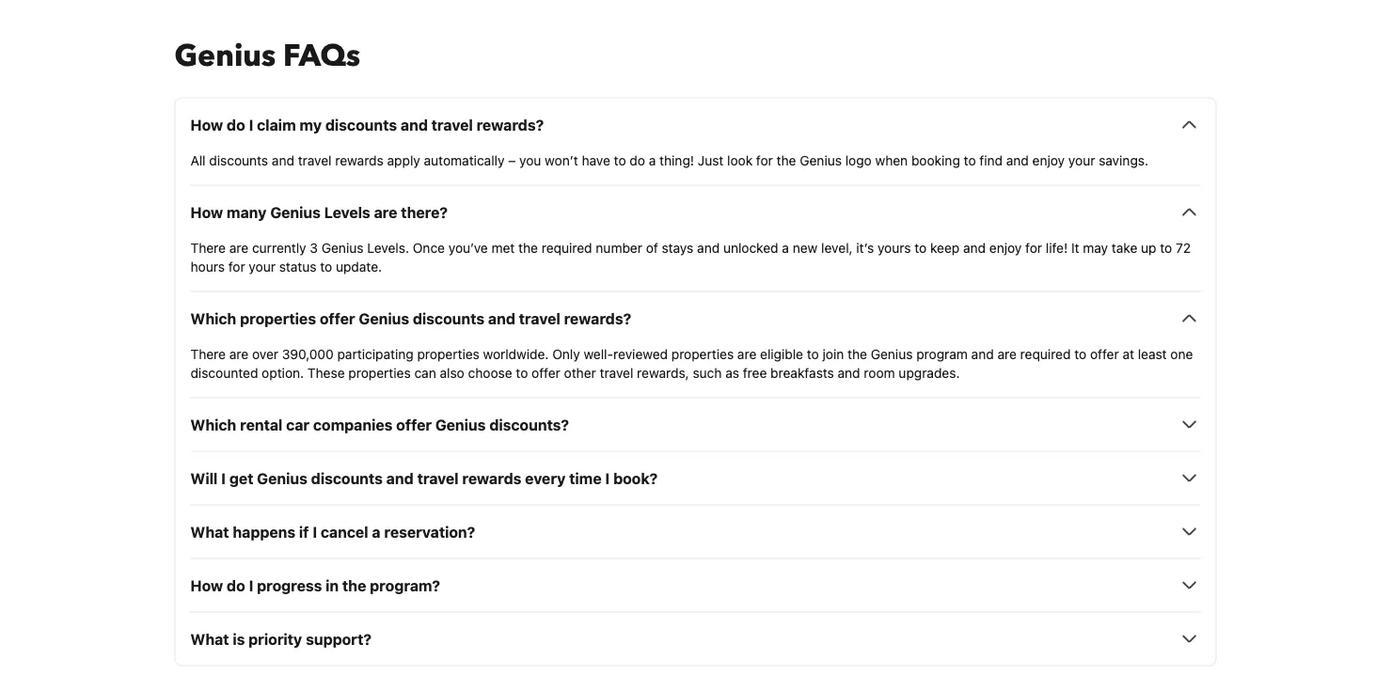 Task type: describe. For each thing, give the bounding box(es) containing it.
to left join
[[807, 346, 819, 362]]

only
[[552, 346, 580, 362]]

when
[[875, 152, 908, 168]]

if
[[299, 523, 309, 541]]

find
[[980, 152, 1003, 168]]

and up 'apply'
[[401, 116, 428, 133]]

look
[[727, 152, 753, 168]]

join
[[823, 346, 844, 362]]

the inside there are over 390,000 participating properties worldwide. only well-reviewed properties are eligible to join the genius program and are required to offer at least one discounted option. these properties can also choose to offer other travel rewards, such as free breakfasts and room upgrades.
[[848, 346, 867, 362]]

support?
[[306, 630, 372, 648]]

genius right 'get'
[[257, 469, 308, 487]]

travel inside there are over 390,000 participating properties worldwide. only well-reviewed properties are eligible to join the genius program and are required to offer at least one discounted option. these properties can also choose to offer other travel rewards, such as free breakfasts and room upgrades.
[[600, 365, 634, 380]]

what is priority support? button
[[191, 628, 1201, 650]]

unlocked
[[723, 240, 779, 255]]

get
[[229, 469, 254, 487]]

the inside there are currently 3 genius levels. once you've met the required number of stays and unlocked a new level, it's yours to keep and enjoy for life! it may take up to 72 hours for your status to update.
[[519, 240, 538, 255]]

1 vertical spatial do
[[630, 152, 645, 168]]

choose
[[468, 365, 512, 380]]

genius inside there are currently 3 genius levels. once you've met the required number of stays and unlocked a new level, it's yours to keep and enjoy for life! it may take up to 72 hours for your status to update.
[[322, 240, 364, 255]]

over
[[252, 346, 278, 362]]

your inside there are currently 3 genius levels. once you've met the required number of stays and unlocked a new level, it's yours to keep and enjoy for life! it may take up to 72 hours for your status to update.
[[249, 259, 276, 274]]

discounts right my
[[325, 116, 397, 133]]

all discounts and travel rewards apply automatically – you won't have to do a thing! just look for the genius logo when booking to find and enjoy your savings.
[[191, 152, 1149, 168]]

and down claim
[[272, 152, 294, 168]]

well-
[[584, 346, 613, 362]]

levels
[[324, 203, 370, 221]]

properties inside which properties offer genius discounts and travel rewards? dropdown button
[[240, 309, 316, 327]]

are inside there are currently 3 genius levels. once you've met the required number of stays and unlocked a new level, it's yours to keep and enjoy for life! it may take up to 72 hours for your status to update.
[[229, 240, 249, 255]]

take
[[1112, 240, 1138, 255]]

and down 'which rental car companies offer genius discounts?'
[[386, 469, 414, 487]]

cancel
[[321, 523, 368, 541]]

my
[[300, 116, 322, 133]]

program
[[917, 346, 968, 362]]

it
[[1072, 240, 1080, 255]]

how many genius levels are there? button
[[191, 201, 1201, 223]]

a inside there are currently 3 genius levels. once you've met the required number of stays and unlocked a new level, it's yours to keep and enjoy for life! it may take up to 72 hours for your status to update.
[[782, 240, 789, 255]]

thing!
[[660, 152, 694, 168]]

once
[[413, 240, 445, 255]]

rewards,
[[637, 365, 689, 380]]

how many genius levels are there?
[[191, 203, 448, 221]]

how for how do i progress in the program?
[[191, 577, 223, 594]]

genius faqs
[[175, 35, 360, 76]]

of
[[646, 240, 658, 255]]

reservation?
[[384, 523, 475, 541]]

what happens if i cancel a reservation?
[[191, 523, 475, 541]]

you've
[[449, 240, 488, 255]]

also
[[440, 365, 465, 380]]

will
[[191, 469, 218, 487]]

offer inside dropdown button
[[320, 309, 355, 327]]

–
[[508, 152, 516, 168]]

discounts right all
[[209, 152, 268, 168]]

rental
[[240, 416, 283, 434]]

offer down only
[[532, 365, 561, 380]]

free
[[743, 365, 767, 380]]

automatically
[[424, 152, 505, 168]]

happens
[[233, 523, 296, 541]]

companies
[[313, 416, 393, 434]]

390,000
[[282, 346, 334, 362]]

there are currently 3 genius levels. once you've met the required number of stays and unlocked a new level, it's yours to keep and enjoy for life! it may take up to 72 hours for your status to update.
[[191, 240, 1191, 274]]

genius inside dropdown button
[[359, 309, 409, 327]]

there for which
[[191, 346, 226, 362]]

and down join
[[838, 365, 860, 380]]

are inside dropdown button
[[374, 203, 397, 221]]

there?
[[401, 203, 448, 221]]

these
[[308, 365, 345, 380]]

one
[[1171, 346, 1193, 362]]

how do i progress in the program? button
[[191, 574, 1201, 597]]

every
[[525, 469, 566, 487]]

how do i claim my discounts and travel rewards?
[[191, 116, 544, 133]]

up
[[1141, 240, 1157, 255]]

breakfasts
[[771, 365, 834, 380]]

how do i progress in the program?
[[191, 577, 440, 594]]

life!
[[1046, 240, 1068, 255]]

discounted
[[191, 365, 258, 380]]

genius down also
[[435, 416, 486, 434]]

how for how many genius levels are there?
[[191, 203, 223, 221]]

travel up reservation?
[[417, 469, 459, 487]]

which for which rental car companies offer genius discounts?
[[191, 416, 236, 434]]

required inside there are currently 3 genius levels. once you've met the required number of stays and unlocked a new level, it's yours to keep and enjoy for life! it may take up to 72 hours for your status to update.
[[542, 240, 592, 255]]

the right look
[[777, 152, 796, 168]]

what for what is priority support?
[[191, 630, 229, 648]]

participating
[[337, 346, 414, 362]]

to left 72
[[1160, 240, 1173, 255]]

logo
[[846, 152, 872, 168]]

properties up also
[[417, 346, 480, 362]]

properties up such
[[672, 346, 734, 362]]

new
[[793, 240, 818, 255]]

genius left logo
[[800, 152, 842, 168]]

are up free
[[738, 346, 757, 362]]

what happens if i cancel a reservation? button
[[191, 521, 1201, 543]]

update.
[[336, 259, 382, 274]]

72
[[1176, 240, 1191, 255]]

just
[[698, 152, 724, 168]]

which properties offer genius discounts and travel rewards?
[[191, 309, 632, 327]]

which for which properties offer genius discounts and travel rewards?
[[191, 309, 236, 327]]

book?
[[613, 469, 658, 487]]

claim
[[257, 116, 296, 133]]

rewards? inside how do i claim my discounts and travel rewards? dropdown button
[[477, 116, 544, 133]]

i left claim
[[249, 116, 253, 133]]

progress
[[257, 577, 322, 594]]

as
[[726, 365, 739, 380]]

such
[[693, 365, 722, 380]]

0 horizontal spatial rewards
[[335, 152, 384, 168]]

will i get genius discounts and travel rewards every time i book?
[[191, 469, 658, 487]]

eligible
[[760, 346, 803, 362]]

how do i claim my discounts and travel rewards? button
[[191, 113, 1201, 136]]

what is priority support?
[[191, 630, 372, 648]]

1 horizontal spatial a
[[649, 152, 656, 168]]

time
[[569, 469, 602, 487]]

are up discounted
[[229, 346, 249, 362]]

rewards? inside which properties offer genius discounts and travel rewards? dropdown button
[[564, 309, 632, 327]]

may
[[1083, 240, 1108, 255]]

to left at
[[1075, 346, 1087, 362]]



Task type: vqa. For each thing, say whether or not it's contained in the screenshot.
top This
no



Task type: locate. For each thing, give the bounding box(es) containing it.
rewards? up –
[[477, 116, 544, 133]]

rewards left every at the bottom of page
[[462, 469, 522, 487]]

a left the new
[[782, 240, 789, 255]]

2 vertical spatial do
[[227, 577, 245, 594]]

are right program
[[998, 346, 1017, 362]]

genius up claim
[[175, 35, 276, 76]]

it's
[[857, 240, 874, 255]]

for
[[756, 152, 773, 168], [1026, 240, 1042, 255], [228, 259, 245, 274]]

1 vertical spatial rewards
[[462, 469, 522, 487]]

1 vertical spatial required
[[1020, 346, 1071, 362]]

currently
[[252, 240, 306, 255]]

what inside dropdown button
[[191, 523, 229, 541]]

required inside there are over 390,000 participating properties worldwide. only well-reviewed properties are eligible to join the genius program and are required to offer at least one discounted option. these properties can also choose to offer other travel rewards, such as free breakfasts and room upgrades.
[[1020, 346, 1071, 362]]

1 which from the top
[[191, 309, 236, 327]]

2 how from the top
[[191, 203, 223, 221]]

car
[[286, 416, 310, 434]]

1 vertical spatial what
[[191, 630, 229, 648]]

rewards inside dropdown button
[[462, 469, 522, 487]]

which down hours
[[191, 309, 236, 327]]

genius up participating at the left bottom
[[359, 309, 409, 327]]

which properties offer genius discounts and travel rewards? button
[[191, 307, 1201, 330]]

genius inside dropdown button
[[270, 203, 321, 221]]

hours
[[191, 259, 225, 274]]

i left 'get'
[[221, 469, 226, 487]]

can
[[414, 365, 436, 380]]

0 horizontal spatial required
[[542, 240, 592, 255]]

and right program
[[972, 346, 994, 362]]

do for how do i claim my discounts and travel rewards?
[[227, 116, 245, 133]]

and inside dropdown button
[[488, 309, 515, 327]]

properties up over
[[240, 309, 316, 327]]

for left life!
[[1026, 240, 1042, 255]]

will i get genius discounts and travel rewards every time i book? button
[[191, 467, 1201, 490]]

to down worldwide.
[[516, 365, 528, 380]]

i right time
[[605, 469, 610, 487]]

many
[[227, 203, 267, 221]]

genius up update.
[[322, 240, 364, 255]]

0 vertical spatial there
[[191, 240, 226, 255]]

0 vertical spatial how
[[191, 116, 223, 133]]

1 vertical spatial which
[[191, 416, 236, 434]]

other
[[564, 365, 596, 380]]

1 horizontal spatial your
[[1069, 152, 1096, 168]]

what down "will"
[[191, 523, 229, 541]]

i left "progress"
[[249, 577, 253, 594]]

and right the find
[[1007, 152, 1029, 168]]

0 vertical spatial rewards?
[[477, 116, 544, 133]]

yours
[[878, 240, 911, 255]]

do left thing!
[[630, 152, 645, 168]]

to left the find
[[964, 152, 976, 168]]

a
[[649, 152, 656, 168], [782, 240, 789, 255], [372, 523, 381, 541]]

0 horizontal spatial a
[[372, 523, 381, 541]]

to right have
[[614, 152, 626, 168]]

which inside dropdown button
[[191, 309, 236, 327]]

do for how do i progress in the program?
[[227, 577, 245, 594]]

0 vertical spatial do
[[227, 116, 245, 133]]

what for what happens if i cancel a reservation?
[[191, 523, 229, 541]]

offer
[[320, 309, 355, 327], [1090, 346, 1119, 362], [532, 365, 561, 380], [396, 416, 432, 434]]

enjoy left life!
[[990, 240, 1022, 255]]

how left "many"
[[191, 203, 223, 221]]

genius up currently
[[270, 203, 321, 221]]

1 vertical spatial enjoy
[[990, 240, 1022, 255]]

there up hours
[[191, 240, 226, 255]]

booking
[[912, 152, 960, 168]]

level,
[[821, 240, 853, 255]]

are up levels.
[[374, 203, 397, 221]]

what
[[191, 523, 229, 541], [191, 630, 229, 648]]

the right join
[[848, 346, 867, 362]]

2 vertical spatial how
[[191, 577, 223, 594]]

and right stays
[[697, 240, 720, 255]]

which left rental
[[191, 416, 236, 434]]

1 horizontal spatial for
[[756, 152, 773, 168]]

0 horizontal spatial your
[[249, 259, 276, 274]]

you
[[519, 152, 541, 168]]

a inside dropdown button
[[372, 523, 381, 541]]

the right the met at the left of page
[[519, 240, 538, 255]]

status
[[279, 259, 317, 274]]

offer up 390,000
[[320, 309, 355, 327]]

0 vertical spatial what
[[191, 523, 229, 541]]

offer inside dropdown button
[[396, 416, 432, 434]]

1 vertical spatial for
[[1026, 240, 1042, 255]]

0 vertical spatial required
[[542, 240, 592, 255]]

for right look
[[756, 152, 773, 168]]

properties
[[240, 309, 316, 327], [417, 346, 480, 362], [672, 346, 734, 362], [348, 365, 411, 380]]

0 vertical spatial for
[[756, 152, 773, 168]]

upgrades.
[[899, 365, 960, 380]]

for right hours
[[228, 259, 245, 274]]

and right the keep
[[963, 240, 986, 255]]

there inside there are currently 3 genius levels. once you've met the required number of stays and unlocked a new level, it's yours to keep and enjoy for life! it may take up to 72 hours for your status to update.
[[191, 240, 226, 255]]

apply
[[387, 152, 420, 168]]

enjoy
[[1033, 152, 1065, 168], [990, 240, 1022, 255]]

0 vertical spatial which
[[191, 309, 236, 327]]

travel inside dropdown button
[[519, 309, 561, 327]]

discounts up also
[[413, 309, 485, 327]]

2 vertical spatial for
[[228, 259, 245, 274]]

worldwide.
[[483, 346, 549, 362]]

required left at
[[1020, 346, 1071, 362]]

number
[[596, 240, 643, 255]]

and
[[401, 116, 428, 133], [272, 152, 294, 168], [1007, 152, 1029, 168], [697, 240, 720, 255], [963, 240, 986, 255], [488, 309, 515, 327], [972, 346, 994, 362], [838, 365, 860, 380], [386, 469, 414, 487]]

enjoy inside there are currently 3 genius levels. once you've met the required number of stays and unlocked a new level, it's yours to keep and enjoy for life! it may take up to 72 hours for your status to update.
[[990, 240, 1022, 255]]

offer down 'can'
[[396, 416, 432, 434]]

2 which from the top
[[191, 416, 236, 434]]

which rental car companies offer genius discounts? button
[[191, 413, 1201, 436]]

your left the savings.
[[1069, 152, 1096, 168]]

0 vertical spatial enjoy
[[1033, 152, 1065, 168]]

which inside dropdown button
[[191, 416, 236, 434]]

met
[[492, 240, 515, 255]]

0 vertical spatial your
[[1069, 152, 1096, 168]]

have
[[582, 152, 610, 168]]

room
[[864, 365, 895, 380]]

discounts
[[325, 116, 397, 133], [209, 152, 268, 168], [413, 309, 485, 327], [311, 469, 383, 487]]

i
[[249, 116, 253, 133], [221, 469, 226, 487], [605, 469, 610, 487], [313, 523, 317, 541], [249, 577, 253, 594]]

travel
[[432, 116, 473, 133], [298, 152, 332, 168], [519, 309, 561, 327], [600, 365, 634, 380], [417, 469, 459, 487]]

priority
[[249, 630, 302, 648]]

1 what from the top
[[191, 523, 229, 541]]

travel up worldwide.
[[519, 309, 561, 327]]

enjoy right the find
[[1033, 152, 1065, 168]]

1 vertical spatial rewards?
[[564, 309, 632, 327]]

there inside there are over 390,000 participating properties worldwide. only well-reviewed properties are eligible to join the genius program and are required to offer at least one discounted option. these properties can also choose to offer other travel rewards, such as free breakfasts and room upgrades.
[[191, 346, 226, 362]]

are down "many"
[[229, 240, 249, 255]]

the right in
[[342, 577, 366, 594]]

2 horizontal spatial a
[[782, 240, 789, 255]]

rewards
[[335, 152, 384, 168], [462, 469, 522, 487]]

levels.
[[367, 240, 409, 255]]

option.
[[262, 365, 304, 380]]

2 what from the top
[[191, 630, 229, 648]]

0 vertical spatial rewards
[[335, 152, 384, 168]]

i right the if
[[313, 523, 317, 541]]

1 vertical spatial there
[[191, 346, 226, 362]]

discounts up cancel
[[311, 469, 383, 487]]

savings.
[[1099, 152, 1149, 168]]

to left the keep
[[915, 240, 927, 255]]

genius
[[175, 35, 276, 76], [800, 152, 842, 168], [270, 203, 321, 221], [322, 240, 364, 255], [359, 309, 409, 327], [871, 346, 913, 362], [435, 416, 486, 434], [257, 469, 308, 487]]

genius up room
[[871, 346, 913, 362]]

there for how
[[191, 240, 226, 255]]

do left claim
[[227, 116, 245, 133]]

do left "progress"
[[227, 577, 245, 594]]

0 horizontal spatial enjoy
[[990, 240, 1022, 255]]

to
[[614, 152, 626, 168], [964, 152, 976, 168], [915, 240, 927, 255], [1160, 240, 1173, 255], [320, 259, 332, 274], [807, 346, 819, 362], [1075, 346, 1087, 362], [516, 365, 528, 380]]

2 there from the top
[[191, 346, 226, 362]]

to right status
[[320, 259, 332, 274]]

2 vertical spatial a
[[372, 523, 381, 541]]

and up worldwide.
[[488, 309, 515, 327]]

0 vertical spatial a
[[649, 152, 656, 168]]

which rental car companies offer genius discounts?
[[191, 416, 569, 434]]

what left is
[[191, 630, 229, 648]]

travel down well-
[[600, 365, 634, 380]]

stays
[[662, 240, 694, 255]]

what inside dropdown button
[[191, 630, 229, 648]]

faqs
[[283, 35, 360, 76]]

travel up automatically
[[432, 116, 473, 133]]

discounts inside dropdown button
[[413, 309, 485, 327]]

0 horizontal spatial for
[[228, 259, 245, 274]]

discounts?
[[489, 416, 569, 434]]

1 horizontal spatial enjoy
[[1033, 152, 1065, 168]]

rewards? up well-
[[564, 309, 632, 327]]

properties down participating at the left bottom
[[348, 365, 411, 380]]

how
[[191, 116, 223, 133], [191, 203, 223, 221], [191, 577, 223, 594]]

at
[[1123, 346, 1135, 362]]

0 horizontal spatial rewards?
[[477, 116, 544, 133]]

are
[[374, 203, 397, 221], [229, 240, 249, 255], [229, 346, 249, 362], [738, 346, 757, 362], [998, 346, 1017, 362]]

genius inside there are over 390,000 participating properties worldwide. only well-reviewed properties are eligible to join the genius program and are required to offer at least one discounted option. these properties can also choose to offer other travel rewards, such as free breakfasts and room upgrades.
[[871, 346, 913, 362]]

required left number
[[542, 240, 592, 255]]

a left thing!
[[649, 152, 656, 168]]

keep
[[931, 240, 960, 255]]

1 there from the top
[[191, 240, 226, 255]]

1 how from the top
[[191, 116, 223, 133]]

i inside dropdown button
[[313, 523, 317, 541]]

1 vertical spatial a
[[782, 240, 789, 255]]

how for how do i claim my discounts and travel rewards?
[[191, 116, 223, 133]]

how left "progress"
[[191, 577, 223, 594]]

there up discounted
[[191, 346, 226, 362]]

how inside dropdown button
[[191, 203, 223, 221]]

1 vertical spatial how
[[191, 203, 223, 221]]

rewards down how do i claim my discounts and travel rewards?
[[335, 152, 384, 168]]

there are over 390,000 participating properties worldwide. only well-reviewed properties are eligible to join the genius program and are required to offer at least one discounted option. these properties can also choose to offer other travel rewards, such as free breakfasts and room upgrades.
[[191, 346, 1193, 380]]

2 horizontal spatial for
[[1026, 240, 1042, 255]]

how up all
[[191, 116, 223, 133]]

1 horizontal spatial rewards?
[[564, 309, 632, 327]]

offer left at
[[1090, 346, 1119, 362]]

the inside dropdown button
[[342, 577, 366, 594]]

a right cancel
[[372, 523, 381, 541]]

is
[[233, 630, 245, 648]]

your down currently
[[249, 259, 276, 274]]

travel down my
[[298, 152, 332, 168]]

required
[[542, 240, 592, 255], [1020, 346, 1071, 362]]

in
[[326, 577, 339, 594]]

3 how from the top
[[191, 577, 223, 594]]

3
[[310, 240, 318, 255]]

won't
[[545, 152, 578, 168]]

1 vertical spatial your
[[249, 259, 276, 274]]

program?
[[370, 577, 440, 594]]

1 horizontal spatial rewards
[[462, 469, 522, 487]]

1 horizontal spatial required
[[1020, 346, 1071, 362]]



